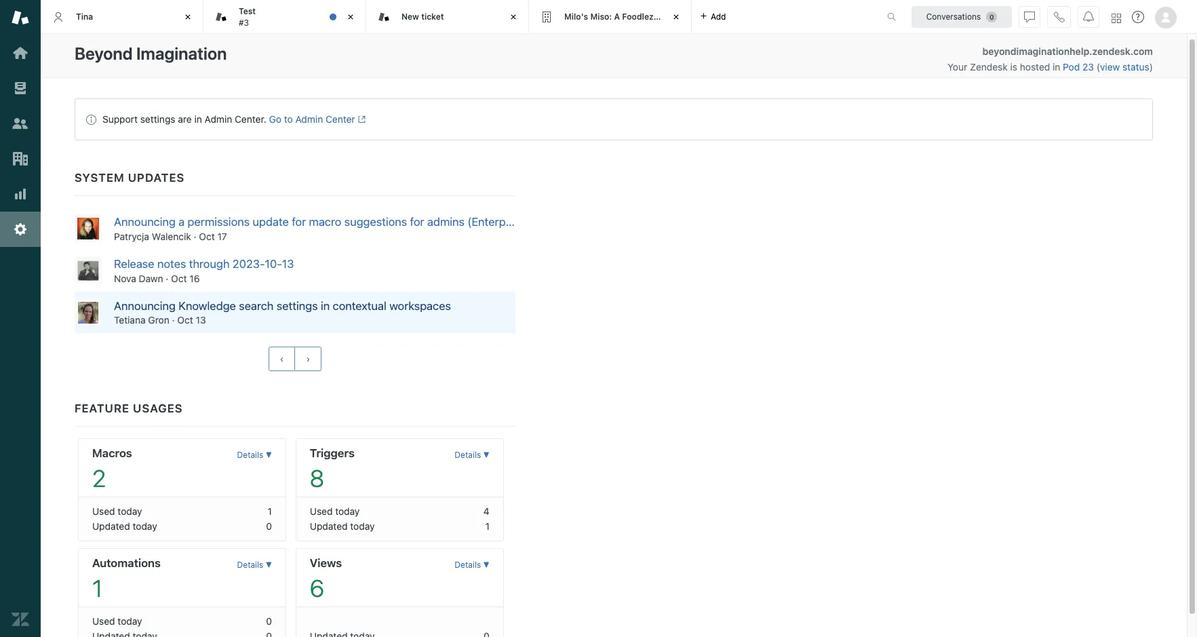 Task type: describe. For each thing, give the bounding box(es) containing it.
macros 2
[[92, 447, 132, 492]]

tina tab
[[41, 0, 204, 34]]

pod 23 link
[[1064, 61, 1097, 73]]

updated for 2
[[92, 521, 130, 532]]

triggers
[[310, 447, 355, 460]]

support
[[102, 113, 138, 125]]

announcing knowledge search settings in contextual workspaces
[[114, 299, 454, 313]]

views
[[310, 557, 342, 570]]

new ticket
[[402, 11, 444, 22]]

tina
[[76, 11, 93, 22]]

test
[[239, 6, 256, 16]]

admins
[[427, 215, 465, 229]]

go
[[269, 113, 282, 125]]

16
[[190, 273, 200, 284]]

nova
[[114, 273, 136, 284]]

patrycja
[[114, 231, 149, 242]]

beyond imagination
[[75, 43, 227, 63]]

close image for milo's miso: a foodlez subsidiary
[[670, 10, 683, 24]]

permissions
[[188, 215, 250, 229]]

system updates
[[75, 171, 185, 185]]

updated today for 8
[[310, 521, 375, 532]]

details ▼ for 8
[[455, 450, 490, 460]]

contextual
[[333, 299, 387, 313]]

8
[[310, 464, 324, 492]]

beyond
[[75, 43, 133, 63]]

only)
[[528, 215, 553, 229]]

‹
[[280, 354, 284, 365]]

support settings are in admin center.
[[102, 113, 267, 125]]

walencik
[[152, 231, 191, 242]]

‹ button
[[268, 347, 296, 372]]

organizations image
[[12, 150, 29, 168]]

milo's miso: a foodlez subsidiary tab
[[529, 0, 699, 34]]

oct 16
[[171, 273, 200, 284]]

go to admin center link
[[269, 113, 366, 125]]

(opens in a new tab) image
[[355, 116, 366, 124]]

pod
[[1064, 61, 1081, 73]]

updates
[[128, 171, 185, 185]]

used today for 2
[[92, 506, 142, 517]]

.zendesk.com
[[1090, 45, 1154, 57]]

oct for notes
[[171, 273, 187, 284]]

updated today for 2
[[92, 521, 157, 532]]

update
[[253, 215, 289, 229]]

1 vertical spatial 13
[[196, 314, 206, 326]]

feature
[[75, 402, 130, 416]]

system
[[75, 171, 125, 185]]

view
[[1101, 61, 1121, 73]]

announcing a permissions update for macro suggestions for admins (enterprise only)
[[114, 215, 553, 229]]

close image
[[181, 10, 195, 24]]

reporting image
[[12, 185, 29, 203]]

settings inside status
[[140, 113, 175, 125]]

a
[[615, 11, 620, 22]]

button displays agent's chat status as invisible. image
[[1025, 11, 1036, 22]]

23
[[1083, 61, 1095, 73]]

1 horizontal spatial settings
[[277, 299, 318, 313]]

foodlez
[[622, 11, 654, 22]]

#3
[[239, 17, 249, 27]]

0 vertical spatial 13
[[282, 257, 294, 271]]

subsidiary
[[656, 11, 699, 22]]

oct for a
[[199, 231, 215, 242]]

add button
[[692, 0, 735, 33]]

4
[[484, 506, 490, 517]]

feature usages
[[75, 402, 183, 416]]

oct 13
[[177, 314, 206, 326]]

notes
[[157, 257, 186, 271]]

views 6
[[310, 557, 342, 602]]

hosted
[[1021, 61, 1051, 73]]

announcing for announcing knowledge search settings in contextual workspaces
[[114, 299, 176, 313]]

center.
[[235, 113, 267, 125]]

test #3
[[239, 6, 256, 27]]

status containing support settings are in admin center.
[[75, 98, 1154, 140]]

10-
[[265, 257, 282, 271]]

2 admin from the left
[[296, 113, 323, 125]]

knowledge
[[179, 299, 236, 313]]

admin image
[[12, 221, 29, 238]]

1 for updated today
[[486, 521, 490, 532]]

used for 1
[[92, 616, 115, 627]]

macro
[[309, 215, 342, 229]]

status
[[1123, 61, 1150, 73]]

details for 6
[[455, 560, 481, 570]]

1 for used today
[[268, 506, 272, 517]]

1 inside automations 1
[[92, 574, 103, 602]]

tetiana
[[114, 314, 146, 326]]

updated for 8
[[310, 521, 348, 532]]

details for 8
[[455, 450, 481, 460]]

new ticket tab
[[366, 0, 529, 34]]

▼ for 1
[[266, 560, 272, 570]]

get started image
[[12, 44, 29, 62]]

6
[[310, 574, 325, 602]]

center
[[326, 113, 355, 125]]

customers image
[[12, 115, 29, 132]]

▼ for 8
[[484, 450, 490, 460]]

workspaces
[[390, 299, 451, 313]]

dawn
[[139, 273, 163, 284]]



Task type: vqa. For each thing, say whether or not it's contained in the screenshot.


Task type: locate. For each thing, give the bounding box(es) containing it.
2
[[92, 464, 106, 492]]

2 vertical spatial 1
[[92, 574, 103, 602]]

in left pod
[[1053, 61, 1061, 73]]

1 vertical spatial settings
[[277, 299, 318, 313]]

in inside beyondimaginationhelp .zendesk.com your zendesk is hosted in pod 23 ( view status )
[[1053, 61, 1061, 73]]

usages
[[133, 402, 183, 416]]

2 horizontal spatial in
[[1053, 61, 1061, 73]]

announcing
[[114, 215, 176, 229], [114, 299, 176, 313]]

close image inside 'new ticket' tab
[[507, 10, 521, 24]]

updated up automations
[[92, 521, 130, 532]]

▼ left triggers
[[266, 450, 272, 460]]

3 close image from the left
[[670, 10, 683, 24]]

tabs tab list
[[41, 0, 873, 34]]

details ▼ for 2
[[237, 450, 272, 460]]

1 horizontal spatial 13
[[282, 257, 294, 271]]

for left macro
[[292, 215, 306, 229]]

used today down automations 1
[[92, 616, 142, 627]]

main element
[[0, 0, 41, 637]]

1 vertical spatial 0
[[266, 616, 272, 627]]

tab containing test
[[204, 0, 366, 34]]

details ▼
[[237, 450, 272, 460], [455, 450, 490, 460], [237, 560, 272, 570], [455, 560, 490, 570]]

1 admin from the left
[[205, 113, 232, 125]]

1 vertical spatial 1
[[486, 521, 490, 532]]

1 horizontal spatial close image
[[507, 10, 521, 24]]

close image inside milo's miso: a foodlez subsidiary tab
[[670, 10, 683, 24]]

)
[[1150, 61, 1154, 73]]

miso:
[[591, 11, 612, 22]]

announcing up tetiana gron
[[114, 299, 176, 313]]

close image left milo's
[[507, 10, 521, 24]]

through
[[189, 257, 230, 271]]

suggestions
[[345, 215, 407, 229]]

used down "2"
[[92, 506, 115, 517]]

tab
[[204, 0, 366, 34]]

2 updated today from the left
[[310, 521, 375, 532]]

in left contextual
[[321, 299, 330, 313]]

close image left add popup button on the right of page
[[670, 10, 683, 24]]

updated today up views
[[310, 521, 375, 532]]

for
[[292, 215, 306, 229], [410, 215, 425, 229]]

get help image
[[1133, 11, 1145, 23]]

used today down "2"
[[92, 506, 142, 517]]

1
[[268, 506, 272, 517], [486, 521, 490, 532], [92, 574, 103, 602]]

1 horizontal spatial admin
[[296, 113, 323, 125]]

updated
[[92, 521, 130, 532], [310, 521, 348, 532]]

release notes through 2023-10-13
[[114, 257, 294, 271]]

today for 1
[[118, 616, 142, 627]]

2 updated from the left
[[310, 521, 348, 532]]

used today for 1
[[92, 616, 142, 627]]

settings left are at the top of page
[[140, 113, 175, 125]]

0 vertical spatial 0
[[266, 521, 272, 532]]

oct for knowledge
[[177, 314, 193, 326]]

zendesk support image
[[12, 9, 29, 26]]

1 vertical spatial oct
[[171, 273, 187, 284]]

details ▼ for 6
[[455, 560, 490, 570]]

1 horizontal spatial in
[[321, 299, 330, 313]]

in
[[1053, 61, 1061, 73], [194, 113, 202, 125], [321, 299, 330, 313]]

1 vertical spatial in
[[194, 113, 202, 125]]

beyondimaginationhelp .zendesk.com your zendesk is hosted in pod 23 ( view status )
[[948, 45, 1154, 73]]

details for 1
[[237, 560, 264, 570]]

used for 2
[[92, 506, 115, 517]]

0
[[266, 521, 272, 532], [266, 616, 272, 627]]

beyondimaginationhelp
[[983, 45, 1090, 57]]

1 horizontal spatial for
[[410, 215, 425, 229]]

2 close image from the left
[[507, 10, 521, 24]]

0 horizontal spatial updated today
[[92, 521, 157, 532]]

used down 8
[[310, 506, 333, 517]]

new
[[402, 11, 419, 22]]

close image
[[344, 10, 358, 24], [507, 10, 521, 24], [670, 10, 683, 24]]

▼ for 6
[[484, 560, 490, 570]]

oct 17
[[199, 231, 227, 242]]

patrycja walencik
[[114, 231, 191, 242]]

0 horizontal spatial updated
[[92, 521, 130, 532]]

automations
[[92, 557, 161, 570]]

› button
[[295, 347, 322, 372]]

views image
[[12, 79, 29, 97]]

a
[[179, 215, 185, 229]]

close image inside tab
[[344, 10, 358, 24]]

details ▼ for 1
[[237, 560, 272, 570]]

oct down knowledge
[[177, 314, 193, 326]]

details
[[237, 450, 264, 460], [455, 450, 481, 460], [237, 560, 264, 570], [455, 560, 481, 570]]

1 horizontal spatial updated
[[310, 521, 348, 532]]

ticket
[[422, 11, 444, 22]]

admin left center.
[[205, 113, 232, 125]]

0 horizontal spatial in
[[194, 113, 202, 125]]

in right are at the top of page
[[194, 113, 202, 125]]

13 down knowledge
[[196, 314, 206, 326]]

1 0 from the top
[[266, 521, 272, 532]]

used for 8
[[310, 506, 333, 517]]

2 vertical spatial in
[[321, 299, 330, 313]]

0 horizontal spatial for
[[292, 215, 306, 229]]

2 horizontal spatial close image
[[670, 10, 683, 24]]

gron
[[148, 314, 170, 326]]

conversations
[[927, 11, 982, 21]]

close image for new ticket
[[507, 10, 521, 24]]

2 horizontal spatial 1
[[486, 521, 490, 532]]

1 updated today from the left
[[92, 521, 157, 532]]

1 horizontal spatial 1
[[268, 506, 272, 517]]

status
[[75, 98, 1154, 140]]

1 for from the left
[[292, 215, 306, 229]]

admin right the to
[[296, 113, 323, 125]]

used today for 8
[[310, 506, 360, 517]]

today for 2
[[118, 506, 142, 517]]

used today down 8
[[310, 506, 360, 517]]

automations 1
[[92, 557, 161, 602]]

macros
[[92, 447, 132, 460]]

▼ up 4
[[484, 450, 490, 460]]

view status link
[[1101, 61, 1150, 73]]

▼
[[266, 450, 272, 460], [484, 450, 490, 460], [266, 560, 272, 570], [484, 560, 490, 570]]

›
[[306, 354, 310, 365]]

0 horizontal spatial 1
[[92, 574, 103, 602]]

conversations button
[[912, 6, 1013, 27]]

0 horizontal spatial settings
[[140, 113, 175, 125]]

to
[[284, 113, 293, 125]]

0 for used today
[[266, 616, 272, 627]]

2 0 from the top
[[266, 616, 272, 627]]

0 vertical spatial in
[[1053, 61, 1061, 73]]

0 horizontal spatial 13
[[196, 314, 206, 326]]

for left admins
[[410, 215, 425, 229]]

0 horizontal spatial close image
[[344, 10, 358, 24]]

(
[[1097, 61, 1101, 73]]

are
[[178, 113, 192, 125]]

oct left 16
[[171, 273, 187, 284]]

nova dawn
[[114, 273, 163, 284]]

1 announcing from the top
[[114, 215, 176, 229]]

used down automations 1
[[92, 616, 115, 627]]

used today
[[92, 506, 142, 517], [310, 506, 360, 517], [92, 616, 142, 627]]

(enterprise
[[468, 215, 525, 229]]

release
[[114, 257, 154, 271]]

1 close image from the left
[[344, 10, 358, 24]]

go to admin center
[[269, 113, 355, 125]]

imagination
[[136, 43, 227, 63]]

add
[[711, 11, 727, 21]]

your
[[948, 61, 968, 73]]

2023-
[[233, 257, 265, 271]]

13 right 2023-
[[282, 257, 294, 271]]

▼ for 2
[[266, 450, 272, 460]]

▼ left views
[[266, 560, 272, 570]]

oct left 17
[[199, 231, 215, 242]]

close image left new
[[344, 10, 358, 24]]

announcing for announcing a permissions update for macro suggestions for admins (enterprise only)
[[114, 215, 176, 229]]

1 updated from the left
[[92, 521, 130, 532]]

0 for updated today
[[266, 521, 272, 532]]

0 horizontal spatial admin
[[205, 113, 232, 125]]

1 horizontal spatial updated today
[[310, 521, 375, 532]]

today
[[118, 506, 142, 517], [335, 506, 360, 517], [133, 521, 157, 532], [350, 521, 375, 532], [118, 616, 142, 627]]

updated today up automations
[[92, 521, 157, 532]]

admin
[[205, 113, 232, 125], [296, 113, 323, 125]]

tetiana gron
[[114, 314, 170, 326]]

milo's miso: a foodlez subsidiary
[[565, 11, 699, 22]]

zendesk image
[[12, 611, 29, 628]]

0 vertical spatial settings
[[140, 113, 175, 125]]

announcing up patrycja walencik
[[114, 215, 176, 229]]

0 vertical spatial 1
[[268, 506, 272, 517]]

2 announcing from the top
[[114, 299, 176, 313]]

milo's
[[565, 11, 589, 22]]

zendesk products image
[[1112, 13, 1122, 23]]

17
[[218, 231, 227, 242]]

0 vertical spatial oct
[[199, 231, 215, 242]]

1 vertical spatial announcing
[[114, 299, 176, 313]]

zendesk
[[971, 61, 1008, 73]]

13
[[282, 257, 294, 271], [196, 314, 206, 326]]

search
[[239, 299, 274, 313]]

notifications image
[[1084, 11, 1095, 22]]

2 for from the left
[[410, 215, 425, 229]]

triggers 8
[[310, 447, 355, 492]]

used
[[92, 506, 115, 517], [310, 506, 333, 517], [92, 616, 115, 627]]

settings right the search
[[277, 299, 318, 313]]

▼ down 4
[[484, 560, 490, 570]]

0 vertical spatial announcing
[[114, 215, 176, 229]]

today for 8
[[335, 506, 360, 517]]

details for 2
[[237, 450, 264, 460]]

settings
[[140, 113, 175, 125], [277, 299, 318, 313]]

2 vertical spatial oct
[[177, 314, 193, 326]]

updated up views
[[310, 521, 348, 532]]

is
[[1011, 61, 1018, 73]]



